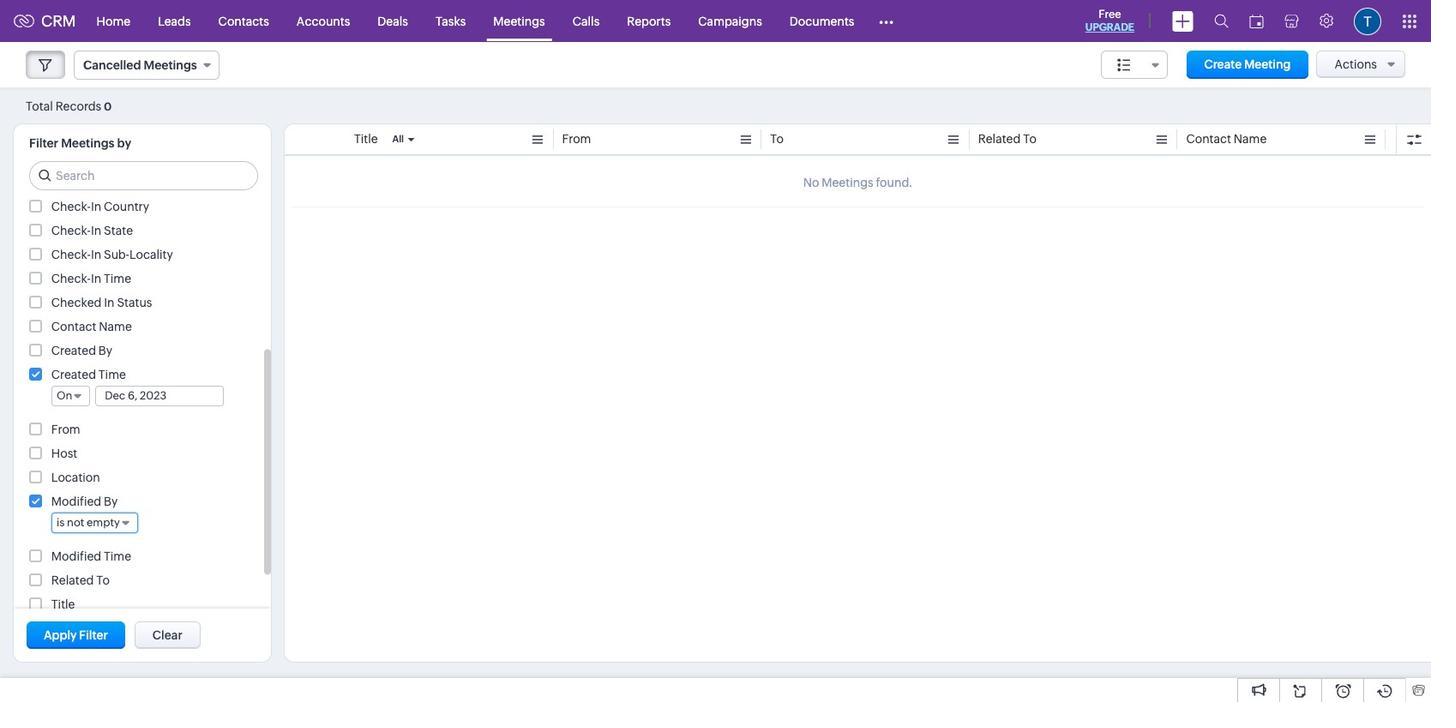 Task type: vqa. For each thing, say whether or not it's contained in the screenshot.
the Apply Filter
yes



Task type: locate. For each thing, give the bounding box(es) containing it.
1 vertical spatial filter
[[79, 629, 108, 642]]

is
[[57, 516, 65, 529]]

check- up check-in state
[[51, 200, 91, 214]]

crm link
[[14, 12, 76, 30]]

Cancelled Meetings field
[[74, 51, 219, 80]]

free
[[1099, 8, 1121, 21]]

title
[[354, 132, 378, 146], [51, 598, 75, 611]]

modified by
[[51, 495, 118, 509]]

created up on field
[[51, 368, 96, 382]]

Search text field
[[30, 162, 257, 190]]

in for country
[[91, 200, 101, 214]]

check-in country
[[51, 200, 149, 214]]

0 horizontal spatial contact name
[[51, 320, 132, 334]]

in left state
[[91, 224, 101, 238]]

0 vertical spatial contact
[[1186, 132, 1231, 146]]

meetings
[[493, 14, 545, 28], [144, 58, 197, 72], [61, 136, 114, 150]]

time
[[104, 272, 131, 286], [98, 368, 126, 382], [104, 550, 131, 563]]

check- for check-in time
[[51, 272, 91, 286]]

contact down create
[[1186, 132, 1231, 146]]

1 vertical spatial modified
[[51, 550, 101, 563]]

1 vertical spatial created
[[51, 368, 96, 382]]

0 vertical spatial modified
[[51, 495, 101, 509]]

created for created by
[[51, 344, 96, 358]]

in up checked in status
[[91, 272, 101, 286]]

check-
[[51, 200, 91, 214], [51, 224, 91, 238], [51, 248, 91, 262], [51, 272, 91, 286]]

2 check- from the top
[[51, 224, 91, 238]]

accounts link
[[283, 0, 364, 42]]

2 vertical spatial meetings
[[61, 136, 114, 150]]

in for time
[[91, 272, 101, 286]]

title up apply
[[51, 598, 75, 611]]

by up "created time" at the bottom left
[[98, 344, 112, 358]]

host
[[51, 447, 77, 461]]

tasks
[[436, 14, 466, 28]]

time down empty
[[104, 550, 131, 563]]

0 horizontal spatial to
[[96, 574, 110, 587]]

0 vertical spatial filter
[[29, 136, 58, 150]]

1 horizontal spatial related
[[978, 132, 1021, 146]]

check-in state
[[51, 224, 133, 238]]

4 check- from the top
[[51, 272, 91, 286]]

1 vertical spatial by
[[104, 495, 118, 509]]

title left all
[[354, 132, 378, 146]]

by up empty
[[104, 495, 118, 509]]

search element
[[1204, 0, 1239, 42]]

create
[[1204, 57, 1242, 71]]

calls
[[573, 14, 600, 28]]

location
[[51, 471, 100, 485]]

2 created from the top
[[51, 368, 96, 382]]

create menu element
[[1162, 0, 1204, 42]]

1 check- from the top
[[51, 200, 91, 214]]

contact
[[1186, 132, 1231, 146], [51, 320, 96, 334]]

contact name down create
[[1186, 132, 1267, 146]]

in
[[91, 200, 101, 214], [91, 224, 101, 238], [91, 248, 101, 262], [91, 272, 101, 286], [104, 296, 115, 310]]

1 vertical spatial contact name
[[51, 320, 132, 334]]

time down created by
[[98, 368, 126, 382]]

meetings down leads
[[144, 58, 197, 72]]

0 horizontal spatial related
[[51, 574, 94, 587]]

0 horizontal spatial meetings
[[61, 136, 114, 150]]

related
[[978, 132, 1021, 146], [51, 574, 94, 587]]

0 horizontal spatial related to
[[51, 574, 110, 587]]

contact name up created by
[[51, 320, 132, 334]]

1 horizontal spatial from
[[562, 132, 591, 146]]

in left the sub-
[[91, 248, 101, 262]]

check-in sub-locality
[[51, 248, 173, 262]]

calls link
[[559, 0, 613, 42]]

profile element
[[1344, 0, 1392, 42]]

in for status
[[104, 296, 115, 310]]

create menu image
[[1172, 11, 1194, 31]]

time down the sub-
[[104, 272, 131, 286]]

filter right apply
[[79, 629, 108, 642]]

filter down total
[[29, 136, 58, 150]]

filter inside button
[[79, 629, 108, 642]]

in up check-in state
[[91, 200, 101, 214]]

filter
[[29, 136, 58, 150], [79, 629, 108, 642]]

related to
[[978, 132, 1037, 146], [51, 574, 110, 587]]

meetings left by
[[61, 136, 114, 150]]

in left status
[[104, 296, 115, 310]]

is not empty
[[57, 516, 120, 529]]

meetings for cancelled meetings
[[144, 58, 197, 72]]

home link
[[83, 0, 144, 42]]

0 vertical spatial related
[[978, 132, 1021, 146]]

size image
[[1117, 57, 1131, 73]]

created
[[51, 344, 96, 358], [51, 368, 96, 382]]

on
[[57, 389, 72, 402]]

Other Modules field
[[868, 7, 905, 35]]

meetings inside field
[[144, 58, 197, 72]]

crm
[[41, 12, 76, 30]]

1 vertical spatial time
[[98, 368, 126, 382]]

0 vertical spatial created
[[51, 344, 96, 358]]

state
[[104, 224, 133, 238]]

0 horizontal spatial title
[[51, 598, 75, 611]]

checked in status
[[51, 296, 152, 310]]

1 vertical spatial title
[[51, 598, 75, 611]]

1 horizontal spatial meetings
[[144, 58, 197, 72]]

modified for modified by
[[51, 495, 101, 509]]

0 horizontal spatial contact
[[51, 320, 96, 334]]

apply filter button
[[27, 622, 125, 649]]

1 horizontal spatial title
[[354, 132, 378, 146]]

created up "created time" at the bottom left
[[51, 344, 96, 358]]

2 vertical spatial time
[[104, 550, 131, 563]]

0 vertical spatial contact name
[[1186, 132, 1267, 146]]

2 modified from the top
[[51, 550, 101, 563]]

1 vertical spatial meetings
[[144, 58, 197, 72]]

1 created from the top
[[51, 344, 96, 358]]

time for created time
[[98, 368, 126, 382]]

modified down not
[[51, 550, 101, 563]]

1 modified from the top
[[51, 495, 101, 509]]

all
[[392, 134, 404, 144]]

free upgrade
[[1086, 8, 1135, 33]]

from
[[562, 132, 591, 146], [51, 423, 80, 437]]

1 vertical spatial related
[[51, 574, 94, 587]]

is not empty field
[[51, 513, 138, 533]]

None field
[[1101, 51, 1168, 79]]

check- up check-in time
[[51, 248, 91, 262]]

name
[[1234, 132, 1267, 146], [99, 320, 132, 334]]

meetings left the calls link
[[493, 14, 545, 28]]

check- down check-in country
[[51, 224, 91, 238]]

contact name
[[1186, 132, 1267, 146], [51, 320, 132, 334]]

0 vertical spatial name
[[1234, 132, 1267, 146]]

by
[[117, 136, 131, 150]]

MMM D, YYYY text field
[[96, 387, 223, 406]]

empty
[[87, 516, 120, 529]]

documents
[[790, 14, 855, 28]]

1 horizontal spatial filter
[[79, 629, 108, 642]]

leads
[[158, 14, 191, 28]]

leads link
[[144, 0, 205, 42]]

0 horizontal spatial from
[[51, 423, 80, 437]]

2 horizontal spatial meetings
[[493, 14, 545, 28]]

3 check- from the top
[[51, 248, 91, 262]]

1 horizontal spatial related to
[[978, 132, 1037, 146]]

sub-
[[104, 248, 129, 262]]

name down checked in status
[[99, 320, 132, 334]]

accounts
[[297, 14, 350, 28]]

On field
[[51, 386, 90, 406]]

modified up not
[[51, 495, 101, 509]]

0 vertical spatial from
[[562, 132, 591, 146]]

apply filter
[[44, 629, 108, 642]]

name down create meeting button
[[1234, 132, 1267, 146]]

checked
[[51, 296, 102, 310]]

contact down checked at the top left
[[51, 320, 96, 334]]

check- up checked at the top left
[[51, 272, 91, 286]]

1 vertical spatial name
[[99, 320, 132, 334]]

actions
[[1335, 57, 1377, 71]]

0 vertical spatial time
[[104, 272, 131, 286]]

by
[[98, 344, 112, 358], [104, 495, 118, 509]]

time for modified time
[[104, 550, 131, 563]]

clear
[[152, 629, 183, 642]]

created time
[[51, 368, 126, 382]]

not
[[67, 516, 84, 529]]

to
[[770, 132, 784, 146], [1023, 132, 1037, 146], [96, 574, 110, 587]]

1 vertical spatial from
[[51, 423, 80, 437]]

modified
[[51, 495, 101, 509], [51, 550, 101, 563]]

0 vertical spatial by
[[98, 344, 112, 358]]

by for modified by
[[104, 495, 118, 509]]



Task type: describe. For each thing, give the bounding box(es) containing it.
deals link
[[364, 0, 422, 42]]

0
[[104, 100, 112, 113]]

1 horizontal spatial to
[[770, 132, 784, 146]]

check- for check-in sub-locality
[[51, 248, 91, 262]]

2 horizontal spatial to
[[1023, 132, 1037, 146]]

documents link
[[776, 0, 868, 42]]

campaigns
[[698, 14, 762, 28]]

check- for check-in state
[[51, 224, 91, 238]]

1 horizontal spatial contact
[[1186, 132, 1231, 146]]

profile image
[[1354, 7, 1382, 35]]

check-in time
[[51, 272, 131, 286]]

cancelled
[[83, 58, 141, 72]]

filter meetings by
[[29, 136, 131, 150]]

0 vertical spatial related to
[[978, 132, 1037, 146]]

calendar image
[[1249, 14, 1264, 28]]

create meeting button
[[1187, 51, 1308, 79]]

1 horizontal spatial name
[[1234, 132, 1267, 146]]

meeting
[[1244, 57, 1291, 71]]

meetings for filter meetings by
[[61, 136, 114, 150]]

tasks link
[[422, 0, 480, 42]]

check- for check-in country
[[51, 200, 91, 214]]

meetings link
[[480, 0, 559, 42]]

records
[[55, 99, 101, 113]]

created by
[[51, 344, 112, 358]]

status
[[117, 296, 152, 310]]

modified for modified time
[[51, 550, 101, 563]]

campaigns link
[[685, 0, 776, 42]]

1 vertical spatial related to
[[51, 574, 110, 587]]

locality
[[129, 248, 173, 262]]

total
[[26, 99, 53, 113]]

1 horizontal spatial contact name
[[1186, 132, 1267, 146]]

contacts link
[[205, 0, 283, 42]]

by for created by
[[98, 344, 112, 358]]

cancelled meetings
[[83, 58, 197, 72]]

home
[[97, 14, 130, 28]]

in for sub-
[[91, 248, 101, 262]]

0 vertical spatial meetings
[[493, 14, 545, 28]]

created for created time
[[51, 368, 96, 382]]

reports link
[[613, 0, 685, 42]]

reports
[[627, 14, 671, 28]]

in for state
[[91, 224, 101, 238]]

0 horizontal spatial filter
[[29, 136, 58, 150]]

upgrade
[[1086, 21, 1135, 33]]

create meeting
[[1204, 57, 1291, 71]]

0 vertical spatial title
[[354, 132, 378, 146]]

0 horizontal spatial name
[[99, 320, 132, 334]]

country
[[104, 200, 149, 214]]

modified time
[[51, 550, 131, 563]]

search image
[[1214, 14, 1229, 28]]

contacts
[[218, 14, 269, 28]]

1 vertical spatial contact
[[51, 320, 96, 334]]

total records 0
[[26, 99, 112, 113]]

apply
[[44, 629, 77, 642]]

deals
[[378, 14, 408, 28]]



